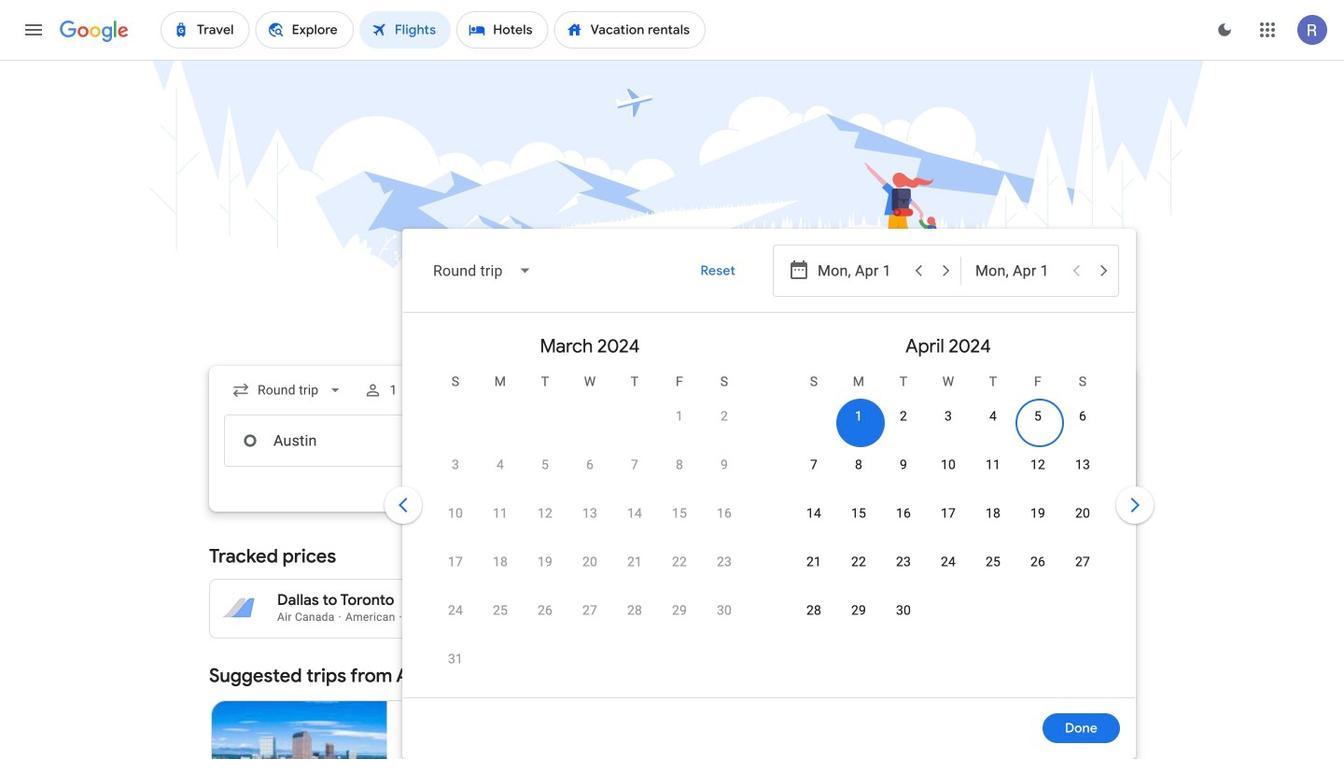 Task type: describe. For each thing, give the bounding box(es) containing it.
row up thu, apr 11 element
[[837, 391, 1106, 452]]

wed, apr 10 element
[[941, 456, 956, 474]]

row down wed, apr 17 element
[[792, 544, 1106, 598]]

change appearance image
[[1203, 7, 1248, 52]]

grid inside flight search box
[[411, 320, 1128, 709]]

thu, apr 18 element
[[986, 504, 1001, 523]]

sun, mar 10 element
[[448, 504, 463, 523]]

tue, mar 5 element
[[542, 456, 549, 474]]

sat, apr 20 element
[[1076, 504, 1091, 523]]

fri, mar 1 element
[[676, 407, 684, 426]]

mon, mar 25 element
[[493, 601, 508, 620]]

row down mon, apr 22 element
[[792, 593, 926, 646]]

sun, apr 14 element
[[807, 504, 822, 523]]

row up wed, mar 27 element
[[433, 544, 747, 598]]

sun, mar 3 element
[[452, 456, 459, 474]]

sat, apr 13 element
[[1076, 456, 1091, 474]]

fri, apr 5 element
[[1035, 407, 1042, 426]]

wed, mar 6 element
[[586, 456, 594, 474]]

tracked prices region
[[209, 534, 1136, 639]]

fri, apr 19 element
[[1031, 504, 1046, 523]]

158 US dollars text field
[[778, 608, 808, 624]]

thu, apr 25 element
[[986, 553, 1001, 571]]

Flight search field
[[194, 229, 1158, 759]]

row down wed, mar 20 element
[[433, 593, 747, 646]]

fri, mar 22 element
[[672, 553, 687, 571]]

sat, apr 6 element
[[1079, 407, 1087, 426]]

wed, mar 27 element
[[583, 601, 598, 620]]

tue, mar 19 element
[[538, 553, 553, 571]]

sun, mar 31 element
[[448, 650, 463, 669]]

wed, apr 24 element
[[941, 553, 956, 571]]

2 row group from the left
[[769, 320, 1128, 690]]

thu, mar 28 element
[[627, 601, 643, 620]]

thu, apr 11 element
[[986, 456, 1001, 474]]

fri, mar 8 element
[[676, 456, 684, 474]]

wed, mar 20 element
[[583, 553, 598, 571]]

fri, mar 15 element
[[672, 504, 687, 523]]

row up wed, apr 17 element
[[792, 447, 1106, 501]]

thu, mar 7 element
[[631, 456, 639, 474]]

mon, mar 11 element
[[493, 504, 508, 523]]

tue, apr 9 element
[[900, 456, 908, 474]]

suggested trips from austin region
[[209, 654, 1135, 759]]



Task type: locate. For each thing, give the bounding box(es) containing it.
mon, apr 1, departure date. element
[[855, 407, 863, 426]]

fri, apr 12 element
[[1031, 456, 1046, 474]]

fri, apr 26 element
[[1031, 553, 1046, 571]]

mon, apr 29 element
[[852, 601, 867, 620]]

wed, mar 13 element
[[583, 504, 598, 523]]

mon, apr 22 element
[[852, 553, 867, 571]]

None text field
[[224, 415, 487, 467]]

tue, mar 12 element
[[538, 504, 553, 523]]

wed, apr 17 element
[[941, 504, 956, 523]]

Departure text field
[[818, 246, 904, 296]]

Return text field
[[976, 246, 1062, 296], [976, 416, 1062, 466]]

386 US dollars text field
[[774, 591, 808, 610]]

sun, apr 21 element
[[807, 553, 822, 571]]

sat, mar 9 element
[[721, 456, 728, 474]]

wed, apr 3 element
[[945, 407, 953, 426]]

sun, apr 7 element
[[811, 456, 818, 474]]

sun, mar 24 element
[[448, 601, 463, 620]]

sat, mar 16 element
[[717, 504, 732, 523]]

sat, mar 30 element
[[717, 601, 732, 620]]

main menu image
[[22, 19, 45, 41]]

sat, mar 23 element
[[717, 553, 732, 571]]

mon, mar 18 element
[[493, 553, 508, 571]]

mon, mar 4 element
[[497, 456, 504, 474]]

None field
[[418, 248, 548, 293], [224, 374, 352, 407], [418, 248, 548, 293], [224, 374, 352, 407]]

sat, apr 27 element
[[1076, 553, 1091, 571]]

frontier image
[[402, 755, 417, 759]]

sun, mar 17 element
[[448, 553, 463, 571]]

2614 US dollars text field
[[453, 591, 497, 610]]

mon, apr 8 element
[[855, 456, 863, 474]]

1 row group from the left
[[411, 320, 769, 695]]

1 return text field from the top
[[976, 246, 1062, 296]]

grid
[[411, 320, 1128, 709]]

tue, mar 26 element
[[538, 601, 553, 620]]

row up wed, mar 20 element
[[433, 496, 747, 549]]

sun, apr 28 element
[[807, 601, 822, 620]]

tue, apr 16 element
[[896, 504, 911, 523]]

sat, mar 2 element
[[721, 407, 728, 426]]

2 return text field from the top
[[976, 416, 1062, 466]]

row group
[[411, 320, 769, 695], [769, 320, 1128, 690]]

1 vertical spatial return text field
[[976, 416, 1062, 466]]

row up wed, apr 24 element
[[792, 496, 1106, 549]]

thu, apr 4 element
[[990, 407, 997, 426]]

fri, mar 29 element
[[672, 601, 687, 620]]

row
[[657, 391, 747, 452], [837, 391, 1106, 452], [433, 447, 747, 501], [792, 447, 1106, 501], [433, 496, 747, 549], [792, 496, 1106, 549], [433, 544, 747, 598], [792, 544, 1106, 598], [433, 593, 747, 646], [792, 593, 926, 646]]

tue, apr 2 element
[[900, 407, 908, 426]]

0 vertical spatial return text field
[[976, 246, 1062, 296]]

row up wed, mar 13 element
[[433, 447, 747, 501]]

thu, mar 21 element
[[627, 553, 643, 571]]

Departure text field
[[818, 416, 904, 466]]

next image
[[1113, 483, 1158, 528]]

thu, mar 14 element
[[627, 504, 643, 523]]

previous image
[[381, 483, 426, 528]]

tue, apr 23 element
[[896, 553, 911, 571]]

tue, apr 30 element
[[896, 601, 911, 620]]

1206 US dollars text field
[[457, 608, 497, 624]]

row up sat, mar 9 element
[[657, 391, 747, 452]]

mon, apr 15 element
[[852, 504, 867, 523]]



Task type: vqa. For each thing, say whether or not it's contained in the screenshot.
Contemporary
no



